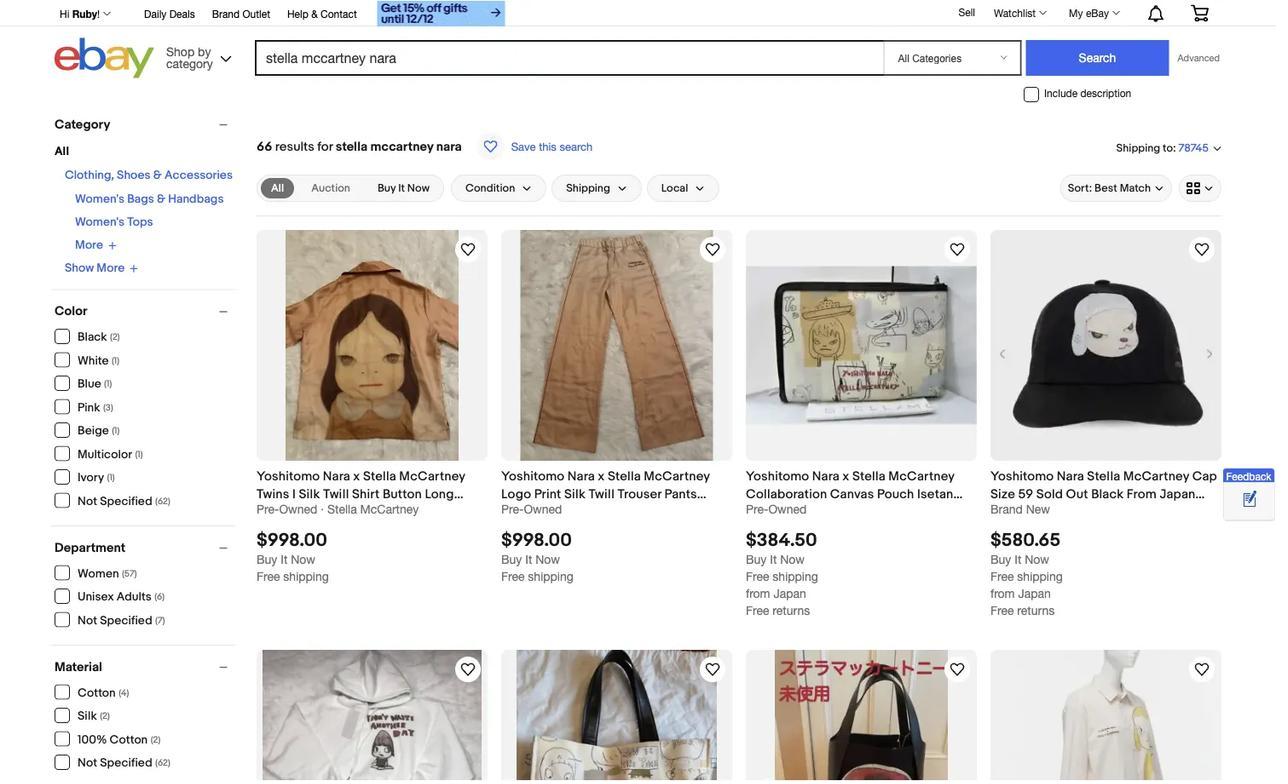 Task type: locate. For each thing, give the bounding box(es) containing it.
shipping inside $580.65 buy it now free shipping from japan free returns
[[1017, 570, 1063, 584]]

auction
[[311, 182, 350, 195]]

more down more button
[[97, 261, 125, 276]]

(2) inside silk (2)
[[100, 711, 110, 722]]

bags
[[127, 192, 154, 207]]

main content
[[250, 108, 1228, 782]]

2 nara from the left
[[568, 469, 595, 485]]

buy down $580.65
[[991, 553, 1011, 567]]

2 pre-owned from the left
[[746, 503, 807, 517]]

pouch
[[877, 487, 914, 503]]

it down sleeve
[[281, 553, 288, 567]]

shipping for shipping
[[566, 182, 610, 195]]

stella up out
[[1087, 469, 1120, 485]]

1 horizontal spatial owned
[[524, 503, 562, 517]]

shipping down $580.65
[[1017, 570, 1063, 584]]

0 horizontal spatial owned
[[279, 503, 317, 517]]

best
[[1095, 182, 1117, 195]]

yoshitomo nara x stella mccartney collaboration canvas pouch isetan limited used link
[[746, 468, 977, 520]]

(2) inside black (2)
[[110, 332, 120, 343]]

buy it now link
[[367, 178, 440, 199]]

(1) for beige
[[112, 426, 120, 437]]

2 owned from the left
[[524, 503, 562, 517]]

1 twill from the left
[[323, 487, 349, 503]]

cotton up silk (2)
[[78, 686, 116, 701]]

yoshitomo up the print
[[501, 469, 565, 485]]

it down $580.65
[[1015, 553, 1021, 567]]

2 horizontal spatial owned
[[768, 503, 807, 517]]

2 vertical spatial (2)
[[151, 735, 161, 746]]

hi ruby !
[[60, 8, 100, 20]]

1 horizontal spatial $998.00
[[501, 530, 572, 552]]

2 shipping from the left
[[528, 570, 574, 584]]

yoshitomo nara stella mccartney collaborated bag tote new isetan limited image
[[517, 651, 717, 782]]

x for shirt
[[353, 469, 360, 485]]

returns down $384.50 at bottom
[[773, 604, 810, 618]]

it inside $580.65 buy it now free shipping from japan free returns
[[1015, 553, 1021, 567]]

women's down the clothing, on the top left of page
[[75, 192, 125, 207]]

help & contact link
[[287, 5, 357, 24]]

stella up canvas
[[852, 469, 886, 485]]

japan inside yoshitomo nara stella mccartney cap size 59 sold out black from japan new
[[1160, 487, 1195, 503]]

yoshitomo up the collaboration at right
[[746, 469, 809, 485]]

3 specified from the top
[[100, 757, 152, 771]]

match
[[1120, 182, 1151, 195]]

silk up 100%
[[78, 710, 97, 724]]

stella right ·
[[327, 503, 357, 517]]

0 vertical spatial not specified (62)
[[78, 494, 170, 509]]

daily
[[144, 8, 167, 20]]

(2) down cotton (4)
[[100, 711, 110, 722]]

stella up the trouser
[[608, 469, 641, 485]]

yoshitomo up i
[[257, 469, 320, 485]]

now down mccartney
[[407, 182, 430, 195]]

women (57)
[[78, 567, 137, 581]]

0 horizontal spatial pre-
[[257, 503, 279, 517]]

(1) right white
[[112, 355, 119, 367]]

stella inside yoshitomo nara x stella mccartney twins i silk twill shirt button long sleeve s
[[363, 469, 396, 485]]

specified
[[100, 494, 152, 509], [100, 614, 152, 628], [100, 757, 152, 771]]

from down $384.50 at bottom
[[746, 587, 770, 601]]

x inside yoshitomo nara x stella mccartney twins i silk twill shirt button long sleeve s
[[353, 469, 360, 485]]

(1) for white
[[112, 355, 119, 367]]

2 horizontal spatial (2)
[[151, 735, 161, 746]]

handbags
[[168, 192, 224, 207]]

2 horizontal spatial japan
[[1160, 487, 1195, 503]]

shipping
[[1116, 141, 1160, 155], [566, 182, 610, 195]]

twill inside yoshitomo nara x stella mccartney logo print silk twill trouser pants degrade s
[[589, 487, 615, 503]]

mccartney inside yoshitomo nara x stella mccartney collaboration canvas pouch isetan limited used
[[889, 469, 955, 485]]

owned for $998.00
[[524, 503, 562, 517]]

yoshitomo nara x stella mccartney twins i silk twill shirt button long sleeve s heading
[[257, 469, 465, 520]]

japan down cap
[[1160, 487, 1195, 503]]

1 x from the left
[[353, 469, 360, 485]]

yoshitomo nara x stella mccartney twins i silk twill shirt button long sleeve s
[[257, 469, 465, 520]]

women's up more button
[[75, 215, 125, 230]]

more button
[[75, 238, 117, 253]]

buy down $384.50 at bottom
[[746, 553, 767, 567]]

sort:
[[1068, 182, 1092, 195]]

(1) inside beige (1)
[[112, 426, 120, 437]]

not specified (62) down 'ivory (1)' on the left bottom of the page
[[78, 494, 170, 509]]

from down $580.65
[[991, 587, 1015, 601]]

1 from from the left
[[746, 587, 770, 601]]

nara for print
[[568, 469, 595, 485]]

!
[[97, 8, 100, 20]]

mccartney for button
[[399, 469, 465, 485]]

0 horizontal spatial twill
[[323, 487, 349, 503]]

yoshitomo up the 59
[[991, 469, 1054, 485]]

2 specified from the top
[[100, 614, 152, 628]]

0 vertical spatial black
[[78, 330, 107, 345]]

0 horizontal spatial shipping
[[566, 182, 610, 195]]

1 returns from the left
[[773, 604, 810, 618]]

buy down mccartney
[[378, 182, 396, 195]]

2 yoshitomo from the left
[[501, 469, 565, 485]]

0 vertical spatial &
[[311, 8, 318, 20]]

1 horizontal spatial twill
[[589, 487, 615, 503]]

1 yoshitomo from the left
[[257, 469, 320, 485]]

clothing, shoes & accessories link
[[65, 168, 233, 183]]

None submit
[[1026, 40, 1169, 76]]

(2) right 100%
[[151, 735, 161, 746]]

buy inside $580.65 buy it now free shipping from japan free returns
[[991, 553, 1011, 567]]

1 vertical spatial all
[[271, 182, 284, 195]]

$580.65 buy it now free shipping from japan free returns
[[991, 530, 1063, 618]]

3 shipping from the left
[[773, 570, 818, 584]]

all inside main content
[[271, 182, 284, 195]]

specified down unisex adults (6)
[[100, 614, 152, 628]]

0 horizontal spatial returns
[[773, 604, 810, 618]]

pre- left i
[[257, 503, 279, 517]]

x
[[353, 469, 360, 485], [598, 469, 605, 485], [842, 469, 849, 485]]

nara for canvas
[[812, 469, 839, 485]]

not down 100%
[[78, 757, 97, 771]]

my
[[1069, 7, 1083, 19]]

0 vertical spatial (62)
[[155, 496, 170, 507]]

women's tops link
[[75, 215, 153, 230]]

1 vertical spatial women's
[[75, 215, 125, 230]]

1 horizontal spatial brand
[[991, 503, 1023, 517]]

beige
[[78, 424, 109, 439]]

$998.00 down sleeve
[[257, 530, 327, 552]]

pre- for $998.00
[[501, 503, 524, 517]]

clothing,
[[65, 168, 114, 183]]

78745
[[1178, 142, 1209, 155]]

silk inside yoshitomo nara x stella mccartney logo print silk twill trouser pants degrade s
[[564, 487, 586, 503]]

twill left shirt
[[323, 487, 349, 503]]

nara inside yoshitomo nara x stella mccartney twins i silk twill shirt button long sleeve s
[[323, 469, 350, 485]]

not down ivory
[[78, 494, 97, 509]]

All selected text field
[[271, 181, 284, 196]]

2 vertical spatial &
[[157, 192, 165, 207]]

0 vertical spatial specified
[[100, 494, 152, 509]]

all down category
[[55, 144, 69, 159]]

2 s from the left
[[556, 505, 564, 520]]

department
[[55, 540, 126, 556]]

watch stella mccartney yoshitomo nara collaboration cotton canvas tote bag black new image
[[947, 660, 968, 680]]

(1) inside multicolor (1)
[[135, 449, 143, 460]]

yoshitomo nara x stella mccartney twins i silk twill shirt button long sleeve s image
[[285, 230, 459, 461]]

3 x from the left
[[842, 469, 849, 485]]

pre-owned
[[501, 503, 562, 517], [746, 503, 807, 517]]

1 vertical spatial (62)
[[155, 758, 170, 769]]

not specified (62)
[[78, 494, 170, 509], [78, 757, 170, 771]]

none submit inside shop by category banner
[[1026, 40, 1169, 76]]

shipping to : 78745
[[1116, 141, 1209, 155]]

1 pre-owned from the left
[[501, 503, 562, 517]]

returns down $580.65
[[1017, 604, 1055, 618]]

watch yoshitomo nara stella mccartney collaborated bag tote new isetan limited image
[[702, 660, 723, 680]]

mccartney for used
[[889, 469, 955, 485]]

1 horizontal spatial $998.00 buy it now free shipping
[[501, 530, 574, 584]]

returns inside $384.50 buy it now free shipping from japan free returns
[[773, 604, 810, 618]]

brand for brand new
[[991, 503, 1023, 517]]

1 horizontal spatial x
[[598, 469, 605, 485]]

for
[[317, 139, 333, 154]]

2 not from the top
[[78, 614, 97, 628]]

save this search button
[[472, 132, 598, 161]]

& right bags
[[157, 192, 165, 207]]

$998.00 down the degrade
[[501, 530, 572, 552]]

pre-owned · stella mccartney
[[257, 503, 419, 517]]

1 owned from the left
[[279, 503, 317, 517]]

mccartney inside yoshitomo nara x stella mccartney logo print silk twill trouser pants degrade s
[[644, 469, 710, 485]]

2 pre- from the left
[[501, 503, 524, 517]]

feedback
[[1226, 471, 1271, 483]]

sort: best match
[[1068, 182, 1151, 195]]

new down size
[[991, 505, 1017, 520]]

yoshitomo inside yoshitomo nara x stella mccartney collaboration canvas pouch isetan limited used
[[746, 469, 809, 485]]

yoshitomo for logo
[[501, 469, 565, 485]]

specified down 'ivory (1)' on the left bottom of the page
[[100, 494, 152, 509]]

stella
[[363, 469, 396, 485], [608, 469, 641, 485], [852, 469, 886, 485], [1087, 469, 1120, 485], [327, 503, 357, 517]]

new up $580.65
[[1026, 503, 1050, 517]]

2 horizontal spatial x
[[842, 469, 849, 485]]

shipping down ·
[[283, 570, 329, 584]]

not specified (7)
[[78, 614, 165, 628]]

white
[[78, 354, 109, 368]]

watchlist
[[994, 7, 1036, 19]]

from
[[1127, 487, 1157, 503]]

1 vertical spatial black
[[1091, 487, 1124, 503]]

1 horizontal spatial silk
[[299, 487, 320, 503]]

& inside help & contact link
[[311, 8, 318, 20]]

1 horizontal spatial japan
[[1018, 587, 1051, 601]]

3 owned from the left
[[768, 503, 807, 517]]

brand inside 'account' navigation
[[212, 8, 240, 20]]

returns for $580.65
[[1017, 604, 1055, 618]]

1 horizontal spatial pre-
[[501, 503, 524, 517]]

2 vertical spatial specified
[[100, 757, 152, 771]]

pre- for $384.50
[[746, 503, 768, 517]]

from for $384.50
[[746, 587, 770, 601]]

nara for i
[[323, 469, 350, 485]]

yoshitomo inside yoshitomo nara stella mccartney cap size 59 sold out black from japan new
[[991, 469, 1054, 485]]

buy down the degrade
[[501, 553, 522, 567]]

(2) for silk
[[100, 711, 110, 722]]

x inside yoshitomo nara x stella mccartney collaboration canvas pouch isetan limited used
[[842, 469, 849, 485]]

shoes
[[117, 168, 151, 183]]

1 horizontal spatial new
[[1026, 503, 1050, 517]]

1 s from the left
[[300, 505, 307, 520]]

100%
[[78, 733, 107, 748]]

stella for pants
[[608, 469, 641, 485]]

stella inside yoshitomo nara stella mccartney cap size 59 sold out black from japan new
[[1087, 469, 1120, 485]]

0 vertical spatial shipping
[[1116, 141, 1160, 155]]

(2)
[[110, 332, 120, 343], [100, 711, 110, 722], [151, 735, 161, 746]]

nara inside yoshitomo nara stella mccartney cap size 59 sold out black from japan new
[[1057, 469, 1084, 485]]

0 horizontal spatial (2)
[[100, 711, 110, 722]]

1 vertical spatial specified
[[100, 614, 152, 628]]

0 vertical spatial women's
[[75, 192, 125, 207]]

black up white
[[78, 330, 107, 345]]

1 vertical spatial &
[[153, 168, 162, 183]]

outlet
[[242, 8, 270, 20]]

0 horizontal spatial black
[[78, 330, 107, 345]]

0 horizontal spatial from
[[746, 587, 770, 601]]

2 $998.00 buy it now free shipping from the left
[[501, 530, 574, 584]]

new inside yoshitomo nara stella mccartney cap size 59 sold out black from japan new
[[991, 505, 1017, 520]]

1 horizontal spatial pre-owned
[[746, 503, 807, 517]]

mccartney inside yoshitomo nara x stella mccartney twins i silk twill shirt button long sleeve s
[[399, 469, 465, 485]]

japan inside $580.65 buy it now free shipping from japan free returns
[[1018, 587, 1051, 601]]

japan for $580.65
[[1018, 587, 1051, 601]]

japan down $580.65
[[1018, 587, 1051, 601]]

1 $998.00 from the left
[[257, 530, 327, 552]]

(2) up white (1)
[[110, 332, 120, 343]]

all
[[55, 144, 69, 159], [271, 182, 284, 195]]

(1) right multicolor
[[135, 449, 143, 460]]

shop
[[166, 44, 195, 58]]

silk right the print
[[564, 487, 586, 503]]

brand for brand outlet
[[212, 8, 240, 20]]

nara inside yoshitomo nara x stella mccartney logo print silk twill trouser pants degrade s
[[568, 469, 595, 485]]

stella up shirt
[[363, 469, 396, 485]]

0 vertical spatial not
[[78, 494, 97, 509]]

$998.00 buy it now free shipping down the degrade
[[501, 530, 574, 584]]

yoshitomo nara x stella mccartney collaboration canvas pouch isetan limited used image
[[746, 266, 977, 425]]

0 horizontal spatial $998.00 buy it now free shipping
[[257, 530, 329, 584]]

0 horizontal spatial brand
[[212, 8, 240, 20]]

twill inside yoshitomo nara x stella mccartney twins i silk twill shirt button long sleeve s
[[323, 487, 349, 503]]

1 horizontal spatial from
[[991, 587, 1015, 601]]

(62) up department dropdown button
[[155, 496, 170, 507]]

& right help
[[311, 8, 318, 20]]

pre- left the print
[[501, 503, 524, 517]]

1 $998.00 buy it now free shipping from the left
[[257, 530, 329, 584]]

1 vertical spatial (2)
[[100, 711, 110, 722]]

your shopping cart image
[[1190, 4, 1210, 22]]

owned
[[279, 503, 317, 517], [524, 503, 562, 517], [768, 503, 807, 517]]

brand up $580.65
[[991, 503, 1023, 517]]

2 twill from the left
[[589, 487, 615, 503]]

(62)
[[155, 496, 170, 507], [155, 758, 170, 769]]

(1) inside blue (1)
[[104, 379, 112, 390]]

black
[[78, 330, 107, 345], [1091, 487, 1124, 503]]

(1) right ivory
[[107, 473, 115, 484]]

silk right i
[[299, 487, 320, 503]]

by
[[198, 44, 211, 58]]

(1) right beige
[[112, 426, 120, 437]]

(2) inside 100% cotton (2)
[[151, 735, 161, 746]]

2 from from the left
[[991, 587, 1015, 601]]

specified down 100% cotton (2)
[[100, 757, 152, 771]]

yoshitomo inside yoshitomo nara x stella mccartney twins i silk twill shirt button long sleeve s
[[257, 469, 320, 485]]

(1) inside 'ivory (1)'
[[107, 473, 115, 484]]

twill for trouser
[[589, 487, 615, 503]]

2 vertical spatial not
[[78, 757, 97, 771]]

buy inside $384.50 buy it now free shipping from japan free returns
[[746, 553, 767, 567]]

brand
[[212, 8, 240, 20], [991, 503, 1023, 517]]

2 women's from the top
[[75, 215, 125, 230]]

brand left outlet
[[212, 8, 240, 20]]

& inside women's bags & handbags women's tops
[[157, 192, 165, 207]]

0 horizontal spatial s
[[300, 505, 307, 520]]

from inside $384.50 buy it now free shipping from japan free returns
[[746, 587, 770, 601]]

& for handbags
[[157, 192, 165, 207]]

brand outlet link
[[212, 5, 270, 24]]

silk
[[299, 487, 320, 503], [564, 487, 586, 503], [78, 710, 97, 724]]

2 horizontal spatial silk
[[564, 487, 586, 503]]

0 horizontal spatial japan
[[774, 587, 806, 601]]

shipping down search
[[566, 182, 610, 195]]

shipping left to
[[1116, 141, 1160, 155]]

it down $384.50 at bottom
[[770, 553, 777, 567]]

1 horizontal spatial shipping
[[1116, 141, 1160, 155]]

(1) inside white (1)
[[112, 355, 119, 367]]

$998.00 buy it now free shipping down sleeve
[[257, 530, 329, 584]]

0 vertical spatial more
[[75, 238, 103, 253]]

1 horizontal spatial returns
[[1017, 604, 1055, 618]]

ivory
[[78, 471, 104, 485]]

japan down $384.50 at bottom
[[774, 587, 806, 601]]

0 vertical spatial brand
[[212, 8, 240, 20]]

now inside $384.50 buy it now free shipping from japan free returns
[[780, 553, 805, 567]]

description
[[1080, 87, 1131, 99]]

women's
[[75, 192, 125, 207], [75, 215, 125, 230]]

3 not from the top
[[78, 757, 97, 771]]

s
[[300, 505, 307, 520], [556, 505, 564, 520]]

yoshitomo inside yoshitomo nara x stella mccartney logo print silk twill trouser pants degrade s
[[501, 469, 565, 485]]

now down $384.50 at bottom
[[780, 553, 805, 567]]

beige (1)
[[78, 424, 120, 439]]

deals
[[169, 8, 195, 20]]

pre- up $384.50 at bottom
[[746, 503, 768, 517]]

japan inside $384.50 buy it now free shipping from japan free returns
[[774, 587, 806, 601]]

from inside $580.65 buy it now free shipping from japan free returns
[[991, 587, 1015, 601]]

twill left the trouser
[[589, 487, 615, 503]]

nara inside yoshitomo nara x stella mccartney collaboration canvas pouch isetan limited used
[[812, 469, 839, 485]]

shop by category button
[[159, 38, 235, 75]]

0 horizontal spatial $998.00
[[257, 530, 327, 552]]

2 x from the left
[[598, 469, 605, 485]]

0 vertical spatial (2)
[[110, 332, 120, 343]]

shipping down the degrade
[[528, 570, 574, 584]]

(62) down 100% cotton (2)
[[155, 758, 170, 769]]

not down unisex
[[78, 614, 97, 628]]

not specified (62) down 100% cotton (2)
[[78, 757, 170, 771]]

s left ·
[[300, 505, 307, 520]]

0 horizontal spatial all
[[55, 144, 69, 159]]

women's bags & handbags link
[[75, 192, 224, 207]]

returns
[[773, 604, 810, 618], [1017, 604, 1055, 618]]

1 horizontal spatial all
[[271, 182, 284, 195]]

now inside buy it now link
[[407, 182, 430, 195]]

trouser
[[618, 487, 662, 503]]

shipping inside shipping to : 78745
[[1116, 141, 1160, 155]]

1 vertical spatial not specified (62)
[[78, 757, 170, 771]]

$998.00 buy it now free shipping
[[257, 530, 329, 584], [501, 530, 574, 584]]

1 nara from the left
[[323, 469, 350, 485]]

twill for shirt
[[323, 487, 349, 503]]

it down the degrade
[[525, 553, 532, 567]]

4 shipping from the left
[[1017, 570, 1063, 584]]

it
[[398, 182, 405, 195], [281, 553, 288, 567], [525, 553, 532, 567], [770, 553, 777, 567], [1015, 553, 1021, 567]]

it down mccartney
[[398, 182, 405, 195]]

more up show more
[[75, 238, 103, 253]]

watchlist link
[[985, 3, 1055, 23]]

2 returns from the left
[[1017, 604, 1055, 618]]

yoshitomo
[[257, 469, 320, 485], [501, 469, 565, 485], [746, 469, 809, 485], [991, 469, 1054, 485]]

2 horizontal spatial pre-
[[746, 503, 768, 517]]

1 vertical spatial not
[[78, 614, 97, 628]]

black right out
[[1091, 487, 1124, 503]]

white (1)
[[78, 354, 119, 368]]

x inside yoshitomo nara x stella mccartney logo print silk twill trouser pants degrade s
[[598, 469, 605, 485]]

1 vertical spatial brand
[[991, 503, 1023, 517]]

3 pre- from the left
[[746, 503, 768, 517]]

0 horizontal spatial x
[[353, 469, 360, 485]]

1 vertical spatial shipping
[[566, 182, 610, 195]]

1 horizontal spatial black
[[1091, 487, 1124, 503]]

0 horizontal spatial new
[[991, 505, 1017, 520]]

returns inside $580.65 buy it now free shipping from japan free returns
[[1017, 604, 1055, 618]]

cotton right 100%
[[110, 733, 148, 748]]

1 vertical spatial more
[[97, 261, 125, 276]]

stella inside yoshitomo nara x stella mccartney logo print silk twill trouser pants degrade s
[[608, 469, 641, 485]]

1 horizontal spatial (2)
[[110, 332, 120, 343]]

4 yoshitomo from the left
[[991, 469, 1054, 485]]

owned for $384.50
[[768, 503, 807, 517]]

new
[[1026, 503, 1050, 517], [991, 505, 1017, 520]]

watch yoshitomo nara x stella mccartney cotton sweatshirt hoodie white s new rare image
[[458, 660, 478, 680]]

3 nara from the left
[[812, 469, 839, 485]]

shipping down $384.50 at bottom
[[773, 570, 818, 584]]

0 horizontal spatial pre-owned
[[501, 503, 562, 517]]

local
[[661, 182, 688, 195]]

(1) right blue
[[104, 379, 112, 390]]

silk inside yoshitomo nara x stella mccartney twins i silk twill shirt button long sleeve s
[[299, 487, 320, 503]]

2 $998.00 from the left
[[501, 530, 572, 552]]

s down the print
[[556, 505, 564, 520]]

mccartney
[[399, 469, 465, 485], [644, 469, 710, 485], [889, 469, 955, 485], [1123, 469, 1189, 485], [360, 503, 419, 517]]

all down 66
[[271, 182, 284, 195]]

black inside yoshitomo nara stella mccartney cap size 59 sold out black from japan new
[[1091, 487, 1124, 503]]

& right shoes
[[153, 168, 162, 183]]

4 nara from the left
[[1057, 469, 1084, 485]]

yoshitomo nara x stella mccartney logo print silk twill trouser pants degrade s link
[[501, 468, 732, 520]]

3 yoshitomo from the left
[[746, 469, 809, 485]]

s inside yoshitomo nara x stella mccartney twins i silk twill shirt button long sleeve s
[[300, 505, 307, 520]]

tops
[[127, 215, 153, 230]]

stella inside yoshitomo nara x stella mccartney collaboration canvas pouch isetan limited used
[[852, 469, 886, 485]]

1 horizontal spatial s
[[556, 505, 564, 520]]

now down $580.65
[[1025, 553, 1049, 567]]

clothing, shoes & accessories
[[65, 168, 233, 183]]

shipping inside dropdown button
[[566, 182, 610, 195]]



Task type: describe. For each thing, give the bounding box(es) containing it.
brand outlet
[[212, 8, 270, 20]]

pre-owned for $998.00
[[501, 503, 562, 517]]

(6)
[[154, 592, 165, 603]]

my ebay
[[1069, 7, 1109, 19]]

women's bags & handbags women's tops
[[75, 192, 224, 230]]

adults
[[117, 590, 152, 605]]

shipping button
[[552, 175, 642, 202]]

stella mccartney yoshitomo nara collaboration cotton canvas tote bag black new image
[[775, 651, 948, 782]]

x for limited
[[842, 469, 849, 485]]

limited
[[746, 505, 790, 520]]

$998.00 buy it now free shipping for sleeve
[[257, 530, 329, 584]]

shirt
[[352, 487, 380, 503]]

stella for button
[[363, 469, 396, 485]]

ivory (1)
[[78, 471, 115, 485]]

department button
[[55, 540, 235, 556]]

returns for $384.50
[[773, 604, 810, 618]]

66
[[257, 139, 272, 154]]

yoshitomo nara stella mccartney cap size 59 sold out black from japan new image
[[991, 230, 1222, 461]]

multicolor (1)
[[78, 448, 143, 462]]

nara for 59
[[1057, 469, 1084, 485]]

unisex adults (6)
[[78, 590, 165, 605]]

condition button
[[451, 175, 547, 202]]

silk for print
[[564, 487, 586, 503]]

shop by category
[[166, 44, 213, 70]]

pink
[[78, 401, 100, 415]]

help & contact
[[287, 8, 357, 20]]

1 pre- from the left
[[257, 503, 279, 517]]

cotton (4)
[[78, 686, 129, 701]]

contact
[[321, 8, 357, 20]]

listing options selector. gallery view selected. image
[[1187, 182, 1214, 195]]

show
[[65, 261, 94, 276]]

$580.65
[[991, 530, 1061, 552]]

my ebay link
[[1060, 3, 1128, 23]]

logo
[[501, 487, 531, 503]]

shop by category banner
[[50, 0, 1222, 83]]

shipping inside $384.50 buy it now free shipping from japan free returns
[[773, 570, 818, 584]]

shipping for shipping to : 78745
[[1116, 141, 1160, 155]]

Search for anything text field
[[257, 42, 880, 74]]

category
[[55, 117, 110, 132]]

now down the degrade
[[535, 553, 560, 567]]

isetan
[[917, 487, 953, 503]]

it inside $384.50 buy it now free shipping from japan free returns
[[770, 553, 777, 567]]

women
[[78, 567, 119, 581]]

yoshitomo nara stella mccartney cap size 59 sold out black from japan new heading
[[991, 469, 1217, 520]]

watch new stella mccartney yoshitomo nara 2021 pink cotton print oversized shirt l image
[[1192, 660, 1212, 680]]

$384.50 buy it now free shipping from japan free returns
[[746, 530, 818, 618]]

cap
[[1192, 469, 1217, 485]]

yoshitomo for collaboration
[[746, 469, 809, 485]]

2 (62) from the top
[[155, 758, 170, 769]]

help
[[287, 8, 308, 20]]

watch yoshitomo nara stella mccartney cap size 59 sold out black from japan new image
[[1192, 240, 1212, 260]]

1 shipping from the left
[[283, 570, 329, 584]]

yoshitomo for size
[[991, 469, 1054, 485]]

get an extra 15% off image
[[377, 1, 505, 26]]

canvas
[[830, 487, 874, 503]]

yoshitomo nara stella mccartney cap size 59 sold out black from japan new
[[991, 469, 1217, 520]]

search
[[560, 140, 593, 153]]

0 vertical spatial all
[[55, 144, 69, 159]]

mccartney inside yoshitomo nara stella mccartney cap size 59 sold out black from japan new
[[1123, 469, 1189, 485]]

s inside yoshitomo nara x stella mccartney logo print silk twill trouser pants degrade s
[[556, 505, 564, 520]]

show more button
[[65, 261, 138, 276]]

$998.00 for s
[[501, 530, 572, 552]]

$998.00 buy it now free shipping for s
[[501, 530, 574, 584]]

condition
[[465, 182, 515, 195]]

2 not specified (62) from the top
[[78, 757, 170, 771]]

& for accessories
[[153, 168, 162, 183]]

stella for used
[[852, 469, 886, 485]]

yoshitomo nara x stella mccartney collaboration canvas pouch isetan limited used heading
[[746, 469, 963, 520]]

results
[[275, 139, 314, 154]]

main content containing $998.00
[[250, 108, 1228, 782]]

size
[[991, 487, 1015, 503]]

ebay
[[1086, 7, 1109, 19]]

(1) for blue
[[104, 379, 112, 390]]

buy down sleeve
[[257, 553, 277, 567]]

1 not specified (62) from the top
[[78, 494, 170, 509]]

account navigation
[[50, 0, 1222, 29]]

sell link
[[951, 6, 983, 18]]

sell
[[958, 6, 975, 18]]

nara
[[436, 139, 462, 154]]

new stella mccartney yoshitomo nara 2021 pink cotton print oversized shirt l image
[[991, 651, 1222, 782]]

hi
[[60, 8, 69, 20]]

ruby
[[72, 8, 97, 20]]

twins
[[257, 487, 289, 503]]

unisex
[[78, 590, 114, 605]]

·
[[321, 503, 324, 517]]

silk for i
[[299, 487, 320, 503]]

save
[[511, 140, 536, 153]]

include
[[1044, 87, 1078, 99]]

button
[[383, 487, 422, 503]]

(1) for ivory
[[107, 473, 115, 484]]

0 vertical spatial cotton
[[78, 686, 116, 701]]

now inside $580.65 buy it now free shipping from japan free returns
[[1025, 553, 1049, 567]]

watch yoshitomo nara x stella mccartney logo print silk twill trouser pants degrade s image
[[702, 240, 723, 260]]

sort: best match button
[[1060, 175, 1172, 202]]

blue
[[78, 377, 101, 392]]

yoshitomo nara stella mccartney cap size 59 sold out black from japan new link
[[991, 468, 1222, 520]]

:
[[1173, 141, 1176, 155]]

category
[[166, 56, 213, 70]]

watch yoshitomo nara x stella mccartney collaboration canvas pouch isetan limited used image
[[947, 240, 968, 260]]

mccartney for pants
[[644, 469, 710, 485]]

degrade
[[501, 505, 553, 520]]

1 specified from the top
[[100, 494, 152, 509]]

yoshitomo for twins
[[257, 469, 320, 485]]

now down sleeve
[[291, 553, 315, 567]]

black (2)
[[78, 330, 120, 345]]

yoshitomo nara x stella mccartney logo print silk twill trouser pants degrade s image
[[520, 230, 713, 461]]

blue (1)
[[78, 377, 112, 392]]

auction link
[[301, 178, 361, 199]]

yoshitomo nara x stella mccartney twins i silk twill shirt button long sleeve s link
[[257, 468, 488, 520]]

to
[[1163, 141, 1173, 155]]

print
[[534, 487, 561, 503]]

yoshitomo nara x stella mccartney logo print silk twill trouser pants degrade s
[[501, 469, 710, 520]]

59
[[1018, 487, 1033, 503]]

color button
[[55, 304, 235, 319]]

collaboration
[[746, 487, 827, 503]]

from for $580.65
[[991, 587, 1015, 601]]

1 not from the top
[[78, 494, 97, 509]]

sleeve
[[257, 505, 297, 520]]

local button
[[647, 175, 720, 202]]

brand new
[[991, 503, 1050, 517]]

(4)
[[119, 688, 129, 699]]

this
[[539, 140, 556, 153]]

0 horizontal spatial silk
[[78, 710, 97, 724]]

x for trouser
[[598, 469, 605, 485]]

advanced link
[[1169, 41, 1220, 75]]

pants
[[665, 487, 697, 503]]

yoshitomo nara x stella mccartney logo print silk twill trouser pants degrade s heading
[[501, 469, 710, 520]]

i
[[292, 487, 296, 503]]

pre-owned for $384.50
[[746, 503, 807, 517]]

watch yoshitomo nara x stella mccartney twins i silk twill shirt button long sleeve s image
[[458, 240, 478, 260]]

(1) for multicolor
[[135, 449, 143, 460]]

1 women's from the top
[[75, 192, 125, 207]]

material button
[[55, 660, 235, 675]]

1 (62) from the top
[[155, 496, 170, 507]]

japan for $384.50
[[774, 587, 806, 601]]

yoshitomo nara x stella mccartney cotton sweatshirt hoodie white s new rare image
[[263, 651, 481, 782]]

(2) for black
[[110, 332, 120, 343]]

(57)
[[122, 569, 137, 580]]

$998.00 for sleeve
[[257, 530, 327, 552]]

used
[[793, 505, 824, 520]]

mccartney
[[370, 139, 433, 154]]

1 vertical spatial cotton
[[110, 733, 148, 748]]

(3)
[[103, 402, 113, 413]]

multicolor
[[78, 448, 132, 462]]



Task type: vqa. For each thing, say whether or not it's contained in the screenshot.


